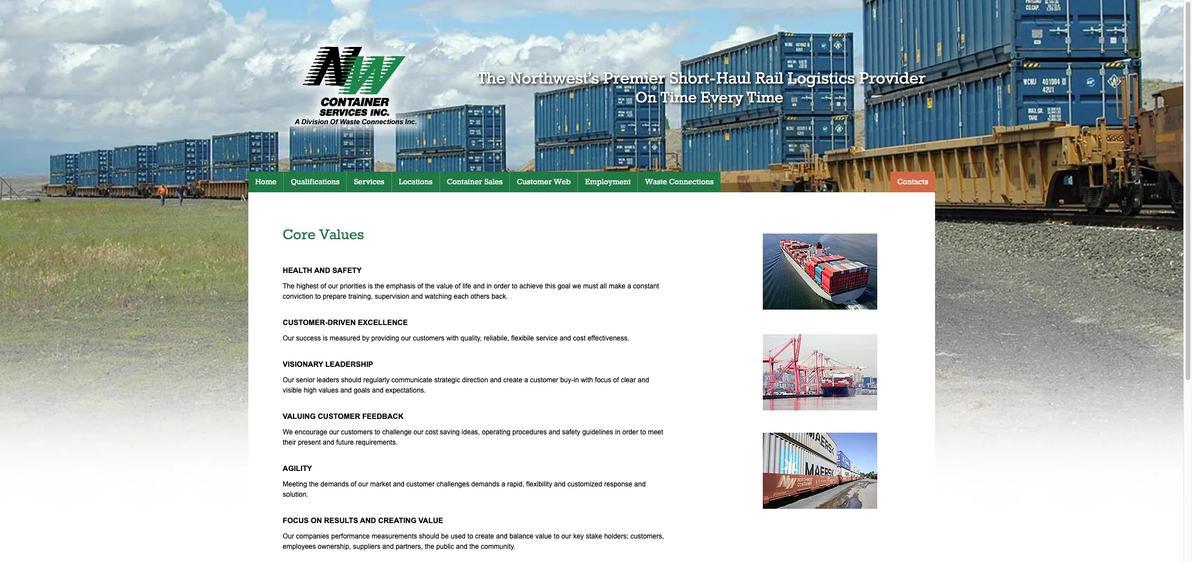 Task type: vqa. For each thing, say whether or not it's contained in the screenshot.
Size
no



Task type: locate. For each thing, give the bounding box(es) containing it.
with inside our senior leaders should regularly communicate strategic direction and create a customer buy-in with focus of clear and visible high values and goals and expectations.
[[581, 376, 593, 384]]

2 horizontal spatial a
[[628, 282, 631, 290]]

demands up results
[[321, 481, 349, 489]]

0 vertical spatial the
[[477, 69, 506, 89]]

1 vertical spatial customers
[[341, 428, 373, 436]]

container sales
[[447, 177, 503, 187]]

a for with
[[525, 376, 528, 384]]

locations link
[[392, 172, 440, 193]]

creating
[[378, 517, 417, 525]]

customer
[[530, 376, 559, 384], [407, 481, 435, 489]]

and left future
[[323, 439, 334, 447]]

the left community.
[[470, 543, 479, 551]]

valuing customer feedback
[[283, 412, 404, 421]]

of right "emphasis"
[[418, 282, 423, 290]]

our left market
[[358, 481, 368, 489]]

service
[[536, 335, 558, 343]]

0 vertical spatial create
[[504, 376, 523, 384]]

in inside our senior leaders should regularly communicate strategic direction and create a customer buy-in with focus of clear and visible high values and goals and expectations.
[[574, 376, 579, 384]]

prepare
[[323, 293, 347, 301]]

0 horizontal spatial should
[[341, 376, 361, 384]]

and down "emphasis"
[[412, 293, 423, 301]]

a for customized
[[502, 481, 505, 489]]

create up community.
[[475, 533, 494, 541]]

highest
[[297, 282, 319, 290]]

is
[[368, 282, 373, 290], [323, 335, 328, 343]]

cost left saving
[[426, 428, 438, 436]]

1 horizontal spatial the
[[477, 69, 506, 89]]

in inside we encourage our customers to challenge our cost saving ideas, operating procedures and safety guidelines in order to meet their present and future requirements.
[[615, 428, 621, 436]]

northwest container services inc. image
[[285, 29, 428, 143], [763, 234, 878, 509]]

our right providing
[[401, 335, 411, 343]]

0 vertical spatial order
[[494, 282, 510, 290]]

in right guidelines
[[615, 428, 621, 436]]

senior
[[296, 376, 315, 384]]

web
[[554, 177, 571, 187]]

and left goals
[[340, 387, 352, 395]]

to up requirements.
[[375, 428, 380, 436]]

and down regularly
[[372, 387, 384, 395]]

visionary
[[283, 360, 323, 369]]

is up the training,
[[368, 282, 373, 290]]

container
[[447, 177, 483, 187]]

our inside our companies performance measurements should be used to create and balance value to our key stake holders; customers, employees ownership, suppliers and partners, the public and the community.
[[562, 533, 572, 541]]

watching
[[425, 293, 452, 301]]

0 vertical spatial customer
[[530, 376, 559, 384]]

0 vertical spatial cost
[[573, 335, 586, 343]]

on
[[636, 89, 657, 107]]

time down rail
[[747, 89, 784, 107]]

provider
[[859, 69, 926, 89]]

logistics
[[788, 69, 855, 89]]

of left life
[[455, 282, 461, 290]]

goals
[[354, 387, 370, 395]]

our left the success on the left bottom of the page
[[283, 335, 294, 343]]

a right the make at right
[[628, 282, 631, 290]]

1 vertical spatial create
[[475, 533, 494, 541]]

1 our from the top
[[283, 335, 294, 343]]

visionary leadership
[[283, 360, 373, 369]]

our up future
[[329, 428, 339, 436]]

1 demands from the left
[[321, 481, 349, 489]]

1 vertical spatial the
[[283, 282, 295, 290]]

waste connections link
[[638, 172, 721, 193]]

cost inside we encourage our customers to challenge our cost saving ideas, operating procedures and safety guidelines in order to meet their present and future requirements.
[[426, 428, 438, 436]]

the
[[477, 69, 506, 89], [283, 282, 295, 290]]

our
[[328, 282, 338, 290], [401, 335, 411, 343], [329, 428, 339, 436], [414, 428, 424, 436], [358, 481, 368, 489], [562, 533, 572, 541]]

a inside the highest of our priorities is the emphasis of the value of life and in order to achieve this goal we must all make a constant conviction to prepare training, supervision and watching each others back.
[[628, 282, 631, 290]]

a left 'buy-'
[[525, 376, 528, 384]]

0 horizontal spatial cost
[[426, 428, 438, 436]]

in up others
[[487, 282, 492, 290]]

results
[[324, 517, 358, 525]]

1 horizontal spatial create
[[504, 376, 523, 384]]

0 horizontal spatial time
[[661, 89, 697, 107]]

1 horizontal spatial demands
[[471, 481, 500, 489]]

0 vertical spatial customers
[[413, 335, 445, 343]]

the highest of our priorities is the emphasis of the value of life and in order to achieve this goal we must all make a constant conviction to prepare training, supervision and watching each others back.
[[283, 282, 659, 301]]

back.
[[492, 293, 508, 301]]

the right meeting
[[309, 481, 319, 489]]

of inside the meeting the demands of our market and customer challenges demands a rapid, flexibility and customized response and solution.
[[351, 481, 357, 489]]

and right flexibility
[[554, 481, 566, 489]]

2 vertical spatial a
[[502, 481, 505, 489]]

1 horizontal spatial customer
[[530, 376, 559, 384]]

1 vertical spatial should
[[419, 533, 439, 541]]

2 horizontal spatial in
[[615, 428, 621, 436]]

1 vertical spatial in
[[574, 376, 579, 384]]

the left public
[[425, 543, 434, 551]]

clear
[[621, 376, 636, 384]]

customers up future
[[341, 428, 373, 436]]

0 horizontal spatial in
[[487, 282, 492, 290]]

in
[[487, 282, 492, 290], [574, 376, 579, 384], [615, 428, 621, 436]]

core
[[283, 227, 316, 244]]

customer left "web"
[[517, 177, 552, 187]]

1 vertical spatial order
[[623, 428, 639, 436]]

customers left quality,
[[413, 335, 445, 343]]

create inside our companies performance measurements should be used to create and balance value to our key stake holders; customers, employees ownership, suppliers and partners, the public and the community.
[[475, 533, 494, 541]]

and right market
[[393, 481, 405, 489]]

challenge
[[382, 428, 412, 436]]

0 horizontal spatial create
[[475, 533, 494, 541]]

0 horizontal spatial demands
[[321, 481, 349, 489]]

to left "meet"
[[641, 428, 646, 436]]

the inside the northwest's premier short-haul rail logistics provider on time every time
[[477, 69, 506, 89]]

and
[[314, 266, 330, 275], [473, 282, 485, 290], [412, 293, 423, 301], [560, 335, 571, 343], [490, 376, 502, 384], [638, 376, 649, 384], [340, 387, 352, 395], [372, 387, 384, 395], [549, 428, 560, 436], [323, 439, 334, 447], [393, 481, 405, 489], [554, 481, 566, 489], [635, 481, 646, 489], [360, 517, 376, 525], [496, 533, 508, 541], [382, 543, 394, 551], [456, 543, 468, 551]]

values
[[319, 227, 364, 244]]

1 horizontal spatial in
[[574, 376, 579, 384]]

their
[[283, 439, 296, 447]]

0 horizontal spatial the
[[283, 282, 295, 290]]

operating
[[482, 428, 511, 436]]

1 vertical spatial customer
[[407, 481, 435, 489]]

should inside our companies performance measurements should be used to create and balance value to our key stake holders; customers, employees ownership, suppliers and partners, the public and the community.
[[419, 533, 439, 541]]

driven
[[328, 319, 356, 327]]

northwest's
[[510, 69, 599, 89]]

encourage
[[295, 428, 327, 436]]

with left quality,
[[447, 335, 459, 343]]

0 horizontal spatial value
[[437, 282, 453, 290]]

our up employees
[[283, 533, 294, 541]]

a inside our senior leaders should regularly communicate strategic direction and create a customer buy-in with focus of clear and visible high values and goals and expectations.
[[525, 376, 528, 384]]

time down short-
[[661, 89, 697, 107]]

our inside our companies performance measurements should be used to create and balance value to our key stake holders; customers, employees ownership, suppliers and partners, the public and the community.
[[283, 533, 294, 541]]

value up watching
[[437, 282, 453, 290]]

0 horizontal spatial customers
[[341, 428, 373, 436]]

qualifications
[[291, 177, 340, 187]]

1 vertical spatial with
[[581, 376, 593, 384]]

0 vertical spatial is
[[368, 282, 373, 290]]

0 vertical spatial with
[[447, 335, 459, 343]]

customers
[[413, 335, 445, 343], [341, 428, 373, 436]]

0 vertical spatial should
[[341, 376, 361, 384]]

1 horizontal spatial is
[[368, 282, 373, 290]]

and down used
[[456, 543, 468, 551]]

cost left effectiveness.
[[573, 335, 586, 343]]

meeting the demands of our market and customer challenges demands a rapid, flexibility and customized response and solution.
[[283, 481, 646, 499]]

employment link
[[578, 172, 638, 193]]

should inside our senior leaders should regularly communicate strategic direction and create a customer buy-in with focus of clear and visible high values and goals and expectations.
[[341, 376, 361, 384]]

1 horizontal spatial should
[[419, 533, 439, 541]]

2 vertical spatial in
[[615, 428, 621, 436]]

with left focus
[[581, 376, 593, 384]]

0 horizontal spatial order
[[494, 282, 510, 290]]

should down value
[[419, 533, 439, 541]]

1 vertical spatial a
[[525, 376, 528, 384]]

priorities
[[340, 282, 366, 290]]

partners,
[[396, 543, 423, 551]]

demands
[[321, 481, 349, 489], [471, 481, 500, 489]]

our up 'prepare'
[[328, 282, 338, 290]]

value inside the highest of our priorities is the emphasis of the value of life and in order to achieve this goal we must all make a constant conviction to prepare training, supervision and watching each others back.
[[437, 282, 453, 290]]

conviction
[[283, 293, 313, 301]]

container sales link
[[440, 172, 510, 193]]

1 horizontal spatial customers
[[413, 335, 445, 343]]

1 horizontal spatial time
[[747, 89, 784, 107]]

customer left 'buy-'
[[530, 376, 559, 384]]

0 horizontal spatial northwest container services inc. image
[[285, 29, 428, 143]]

customer up future
[[318, 412, 360, 421]]

customers inside we encourage our customers to challenge our cost saving ideas, operating procedures and safety guidelines in order to meet their present and future requirements.
[[341, 428, 373, 436]]

with
[[447, 335, 459, 343], [581, 376, 593, 384]]

a left rapid,
[[502, 481, 505, 489]]

waste connections
[[645, 177, 714, 187]]

create right direction
[[504, 376, 523, 384]]

1 horizontal spatial a
[[525, 376, 528, 384]]

0 horizontal spatial with
[[447, 335, 459, 343]]

order up back.
[[494, 282, 510, 290]]

our for our companies performance measurements should be used to create and balance value to our key stake holders; customers, employees ownership, suppliers and partners, the public and the community.
[[283, 533, 294, 541]]

order left "meet"
[[623, 428, 639, 436]]

2 our from the top
[[283, 376, 294, 384]]

must
[[583, 282, 598, 290]]

all
[[600, 282, 607, 290]]

is inside the highest of our priorities is the emphasis of the value of life and in order to achieve this goal we must all make a constant conviction to prepare training, supervision and watching each others back.
[[368, 282, 373, 290]]

companies
[[296, 533, 329, 541]]

1 horizontal spatial cost
[[573, 335, 586, 343]]

customer left challenges
[[407, 481, 435, 489]]

should up goals
[[341, 376, 361, 384]]

0 horizontal spatial a
[[502, 481, 505, 489]]

of left clear
[[613, 376, 619, 384]]

0 vertical spatial a
[[628, 282, 631, 290]]

excellence
[[358, 319, 408, 327]]

value
[[437, 282, 453, 290], [536, 533, 552, 541]]

2 vertical spatial our
[[283, 533, 294, 541]]

0 vertical spatial in
[[487, 282, 492, 290]]

should
[[341, 376, 361, 384], [419, 533, 439, 541]]

0 horizontal spatial customer
[[318, 412, 360, 421]]

of left market
[[351, 481, 357, 489]]

in left focus
[[574, 376, 579, 384]]

the for northwest's
[[477, 69, 506, 89]]

the inside the highest of our priorities is the emphasis of the value of life and in order to achieve this goal we must all make a constant conviction to prepare training, supervision and watching each others back.
[[283, 282, 295, 290]]

3 our from the top
[[283, 533, 294, 541]]

0 vertical spatial value
[[437, 282, 453, 290]]

a
[[628, 282, 631, 290], [525, 376, 528, 384], [502, 481, 505, 489]]

our inside our senior leaders should regularly communicate strategic direction and create a customer buy-in with focus of clear and visible high values and goals and expectations.
[[283, 376, 294, 384]]

and right direction
[[490, 376, 502, 384]]

contacts
[[898, 177, 929, 187]]

our up visible
[[283, 376, 294, 384]]

goal
[[558, 282, 571, 290]]

0 vertical spatial our
[[283, 335, 294, 343]]

customer inside our senior leaders should regularly communicate strategic direction and create a customer buy-in with focus of clear and visible high values and goals and expectations.
[[530, 376, 559, 384]]

our left key
[[562, 533, 572, 541]]

a inside the meeting the demands of our market and customer challenges demands a rapid, flexibility and customized response and solution.
[[502, 481, 505, 489]]

and up others
[[473, 282, 485, 290]]

strategic
[[434, 376, 460, 384]]

1 vertical spatial customer
[[318, 412, 360, 421]]

0 horizontal spatial customer
[[407, 481, 435, 489]]

0 horizontal spatial is
[[323, 335, 328, 343]]

1 horizontal spatial with
[[581, 376, 593, 384]]

services link
[[347, 172, 391, 193]]

value
[[419, 517, 443, 525]]

our senior leaders should regularly communicate strategic direction and create a customer buy-in with focus of clear and visible high values and goals and expectations.
[[283, 376, 649, 395]]

our for our success is measured by providing our customers with quality, reliabile, flexibile service and cost effectiveness.
[[283, 335, 294, 343]]

agility
[[283, 465, 312, 473]]

0 vertical spatial customer
[[517, 177, 552, 187]]

value right balance
[[536, 533, 552, 541]]

1 vertical spatial value
[[536, 533, 552, 541]]

life
[[463, 282, 471, 290]]

1 vertical spatial northwest container services inc. image
[[763, 234, 878, 509]]

visible
[[283, 387, 302, 395]]

1 horizontal spatial value
[[536, 533, 552, 541]]

measurements
[[372, 533, 417, 541]]

home link
[[248, 172, 284, 193]]

our for our senior leaders should regularly communicate strategic direction and create a customer buy-in with focus of clear and visible high values and goals and expectations.
[[283, 376, 294, 384]]

our inside the meeting the demands of our market and customer challenges demands a rapid, flexibility and customized response and solution.
[[358, 481, 368, 489]]

make
[[609, 282, 626, 290]]

1 vertical spatial our
[[283, 376, 294, 384]]

1 vertical spatial cost
[[426, 428, 438, 436]]

supervision
[[375, 293, 410, 301]]

and left safety at the bottom of page
[[549, 428, 560, 436]]

customers,
[[631, 533, 664, 541]]

1 horizontal spatial order
[[623, 428, 639, 436]]

demands left rapid,
[[471, 481, 500, 489]]

order
[[494, 282, 510, 290], [623, 428, 639, 436]]

is right the success on the left bottom of the page
[[323, 335, 328, 343]]

time
[[661, 89, 697, 107], [747, 89, 784, 107]]



Task type: describe. For each thing, give the bounding box(es) containing it.
high
[[304, 387, 317, 395]]

constant
[[633, 282, 659, 290]]

we encourage our customers to challenge our cost saving ideas, operating procedures and safety guidelines in order to meet their present and future requirements.
[[283, 428, 663, 447]]

1 vertical spatial is
[[323, 335, 328, 343]]

to left 'achieve'
[[512, 282, 518, 290]]

feedback
[[362, 412, 404, 421]]

on
[[311, 517, 322, 525]]

1 horizontal spatial customer
[[517, 177, 552, 187]]

health and safety
[[283, 266, 362, 275]]

locations
[[399, 177, 433, 187]]

sales
[[484, 177, 503, 187]]

employees
[[283, 543, 316, 551]]

premier
[[603, 69, 665, 89]]

procedures
[[513, 428, 547, 436]]

solution.
[[283, 491, 308, 499]]

guidelines
[[582, 428, 613, 436]]

employment
[[585, 177, 631, 187]]

of inside our senior leaders should regularly communicate strategic direction and create a customer buy-in with focus of clear and visible high values and goals and expectations.
[[613, 376, 619, 384]]

order inside the highest of our priorities is the emphasis of the value of life and in order to achieve this goal we must all make a constant conviction to prepare training, supervision and watching each others back.
[[494, 282, 510, 290]]

the inside the meeting the demands of our market and customer challenges demands a rapid, flexibility and customized response and solution.
[[309, 481, 319, 489]]

0 vertical spatial northwest container services inc. image
[[285, 29, 428, 143]]

flexibility
[[526, 481, 552, 489]]

2 demands from the left
[[471, 481, 500, 489]]

suppliers
[[353, 543, 381, 551]]

challenges
[[437, 481, 470, 489]]

emphasis
[[386, 282, 416, 290]]

by
[[362, 335, 369, 343]]

and right response
[[635, 481, 646, 489]]

values
[[319, 387, 339, 395]]

focus
[[595, 376, 612, 384]]

to left key
[[554, 533, 560, 541]]

waste
[[645, 177, 667, 187]]

every
[[701, 89, 744, 107]]

providing
[[371, 335, 399, 343]]

meet
[[648, 428, 663, 436]]

connections
[[669, 177, 714, 187]]

valuing
[[283, 412, 316, 421]]

rail
[[755, 69, 784, 89]]

our inside the highest of our priorities is the emphasis of the value of life and in order to achieve this goal we must all make a constant conviction to prepare training, supervision and watching each others back.
[[328, 282, 338, 290]]

market
[[370, 481, 391, 489]]

haul
[[717, 69, 751, 89]]

customer web link
[[510, 172, 578, 193]]

our right challenge
[[414, 428, 424, 436]]

focus
[[283, 517, 309, 525]]

performance
[[331, 533, 370, 541]]

direction
[[462, 376, 488, 384]]

the for highest
[[283, 282, 295, 290]]

customer-
[[283, 319, 328, 327]]

and right clear
[[638, 376, 649, 384]]

create inside our senior leaders should regularly communicate strategic direction and create a customer buy-in with focus of clear and visible high values and goals and expectations.
[[504, 376, 523, 384]]

value inside our companies performance measurements should be used to create and balance value to our key stake holders; customers, employees ownership, suppliers and partners, the public and the community.
[[536, 533, 552, 541]]

customer-driven excellence
[[283, 319, 408, 327]]

balance
[[510, 533, 534, 541]]

and up "performance"
[[360, 517, 376, 525]]

regularly
[[363, 376, 390, 384]]

customer inside the meeting the demands of our market and customer challenges demands a rapid, flexibility and customized response and solution.
[[407, 481, 435, 489]]

to right used
[[468, 533, 473, 541]]

expectations.
[[386, 387, 426, 395]]

key
[[573, 533, 584, 541]]

health
[[283, 266, 312, 275]]

core values
[[283, 227, 364, 244]]

public
[[436, 543, 454, 551]]

rapid,
[[507, 481, 525, 489]]

to down highest
[[315, 293, 321, 301]]

focus on results and creating value
[[283, 517, 443, 525]]

order inside we encourage our customers to challenge our cost saving ideas, operating procedures and safety guidelines in order to meet their present and future requirements.
[[623, 428, 639, 436]]

1 horizontal spatial northwest container services inc. image
[[763, 234, 878, 509]]

services
[[354, 177, 385, 187]]

used
[[451, 533, 466, 541]]

success
[[296, 335, 321, 343]]

safety
[[332, 266, 362, 275]]

and down measurements
[[382, 543, 394, 551]]

stake
[[586, 533, 602, 541]]

community.
[[481, 543, 516, 551]]

leaders
[[317, 376, 339, 384]]

communicate
[[392, 376, 433, 384]]

in inside the highest of our priorities is the emphasis of the value of life and in order to achieve this goal we must all make a constant conviction to prepare training, supervision and watching each others back.
[[487, 282, 492, 290]]

future
[[336, 439, 354, 447]]

present
[[298, 439, 321, 447]]

of up 'prepare'
[[321, 282, 326, 290]]

ownership,
[[318, 543, 351, 551]]

flexibile
[[511, 335, 534, 343]]

the up watching
[[425, 282, 435, 290]]

1 time from the left
[[661, 89, 697, 107]]

requirements.
[[356, 439, 398, 447]]

and right service
[[560, 335, 571, 343]]

contacts link
[[891, 172, 935, 193]]

meeting
[[283, 481, 307, 489]]

ideas,
[[462, 428, 480, 436]]

qualifications link
[[284, 172, 347, 193]]

effectiveness.
[[588, 335, 630, 343]]

our companies performance measurements should be used to create and balance value to our key stake holders; customers, employees ownership, suppliers and partners, the public and the community.
[[283, 533, 664, 551]]

leadership
[[325, 360, 373, 369]]

buy-
[[560, 376, 574, 384]]

this
[[545, 282, 556, 290]]

and up community.
[[496, 533, 508, 541]]

safety
[[562, 428, 581, 436]]

and up highest
[[314, 266, 330, 275]]

the up supervision
[[375, 282, 384, 290]]

2 time from the left
[[747, 89, 784, 107]]



